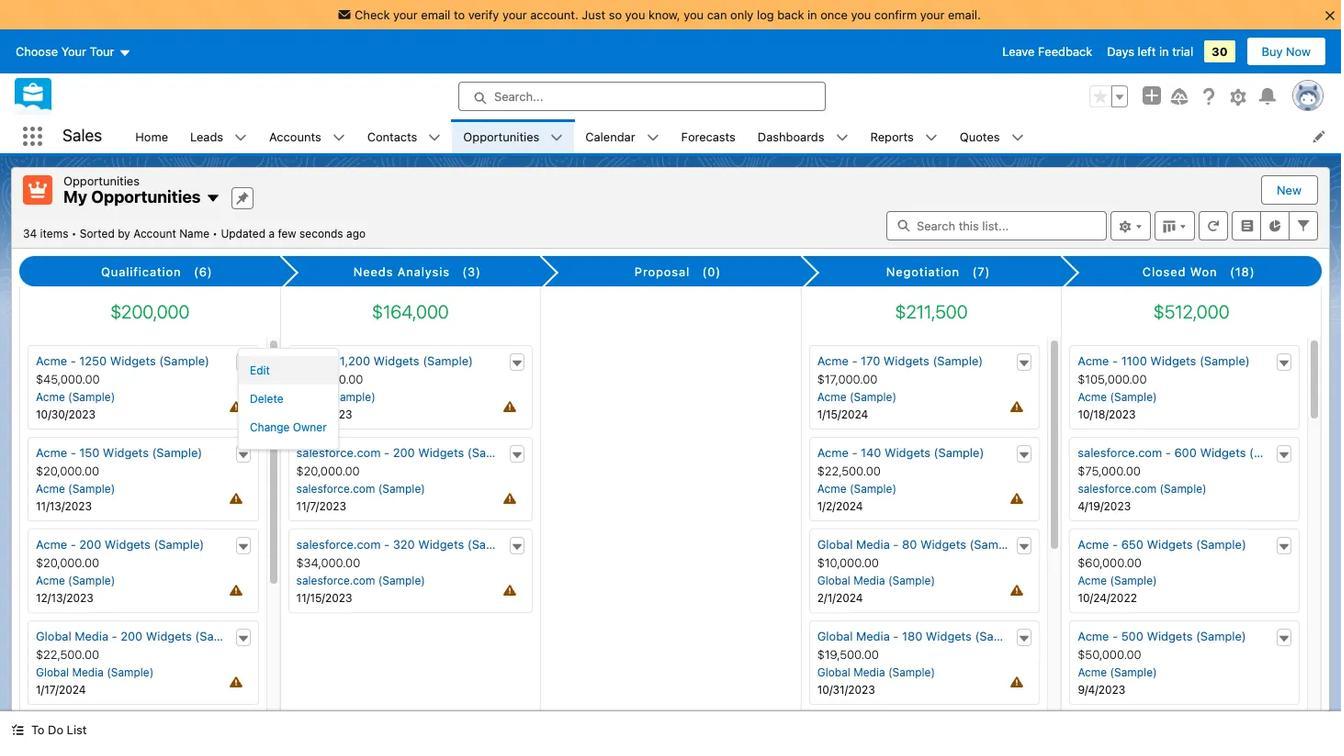 Task type: vqa. For each thing, say whether or not it's contained in the screenshot.
the email
yes



Task type: locate. For each thing, give the bounding box(es) containing it.
salesforce.com - 320 widgets (sample) link
[[296, 537, 518, 552]]

group
[[1089, 85, 1128, 107]]

accounts list item
[[258, 119, 356, 153]]

acme - 650 widgets (sample)
[[1078, 537, 1246, 552]]

acme inside '$110,000.00 acme (sample) 11/21/2023'
[[296, 390, 325, 404]]

150
[[79, 446, 100, 460]]

1/15/2024
[[817, 408, 868, 422]]

text default image inside contacts list item
[[428, 131, 441, 144]]

widgets up "$22,500.00 global media (sample) 1/17/2024"
[[146, 629, 192, 644]]

widgets right 140
[[885, 446, 930, 460]]

- up "$105,000.00"
[[1112, 354, 1118, 368]]

0 horizontal spatial in
[[807, 7, 817, 22]]

- up the "$20,000.00 acme (sample) 12/13/2023"
[[70, 537, 76, 552]]

acme (sample) link for 170
[[817, 390, 896, 404]]

only
[[730, 7, 754, 22]]

- left 150
[[70, 446, 76, 460]]

acme inside the "$20,000.00 acme (sample) 12/13/2023"
[[36, 574, 65, 588]]

widgets right the 1100
[[1150, 354, 1196, 368]]

salesforce.com inside $34,000.00 salesforce.com (sample) 11/15/2023
[[296, 574, 375, 588]]

global down 12/13/2023 at the bottom left
[[36, 629, 71, 644]]

global media (sample) link down $19,500.00 in the bottom right of the page
[[817, 666, 935, 680]]

now
[[1286, 44, 1311, 59]]

(sample) inside $10,000.00 global media (sample) 2/1/2024
[[888, 574, 935, 588]]

acme (sample) link
[[36, 390, 115, 404], [296, 390, 375, 404], [817, 390, 896, 404], [1078, 390, 1157, 404], [36, 482, 115, 496], [817, 482, 896, 496], [36, 574, 115, 588], [1078, 574, 1157, 588], [1078, 666, 1157, 680]]

1 horizontal spatial you
[[684, 7, 704, 22]]

(sample) inside $75,000.00 salesforce.com (sample) 4/19/2023
[[1160, 482, 1207, 496]]

salesforce.com down $75,000.00
[[1078, 482, 1157, 496]]

list containing home
[[124, 119, 1341, 153]]

$22,500.00 inside "$22,500.00 global media (sample) 1/17/2024"
[[36, 648, 99, 662]]

text default image for salesforce.com - 200 widgets (sample) link
[[511, 449, 524, 462]]

2 • from the left
[[213, 226, 218, 240]]

1 horizontal spatial in
[[1159, 44, 1169, 59]]

widgets right 150
[[103, 446, 149, 460]]

global up 1/17/2024
[[36, 666, 69, 680]]

$20,000.00 down 150
[[36, 464, 99, 479]]

choose your tour button
[[15, 37, 132, 66]]

acme - 1,200 widgets (sample)
[[296, 354, 473, 368]]

widgets right 1250
[[110, 354, 156, 368]]

1100
[[1121, 354, 1147, 368]]

$20,000.00 inside "$20,000.00 acme (sample) 11/13/2023"
[[36, 464, 99, 479]]

back
[[777, 7, 804, 22]]

list
[[124, 119, 1341, 153]]

$45,000.00
[[36, 372, 100, 387]]

200 for salesforce.com
[[393, 446, 415, 460]]

global inside $10,000.00 global media (sample) 2/1/2024
[[817, 574, 850, 588]]

0 horizontal spatial you
[[625, 7, 645, 22]]

$22,500.00
[[817, 464, 881, 479], [36, 648, 99, 662]]

10/18/2023
[[1078, 408, 1136, 422]]

acme inside $22,500.00 acme (sample) 1/2/2024
[[817, 482, 846, 496]]

- for acme - 1,200 widgets (sample)
[[331, 354, 336, 368]]

- for acme - 150 widgets (sample)
[[70, 446, 76, 460]]

check
[[355, 7, 390, 22]]

days left in trial
[[1107, 44, 1193, 59]]

$45,000.00 acme (sample) 10/30/2023
[[36, 372, 115, 422]]

salesforce.com
[[296, 446, 381, 460], [1078, 446, 1162, 460], [296, 482, 375, 496], [1078, 482, 1157, 496], [296, 537, 381, 552], [296, 574, 375, 588]]

• right name
[[213, 226, 218, 240]]

opportunities down search...
[[463, 129, 539, 144]]

1 your from the left
[[393, 7, 418, 22]]

acme inside $45,000.00 acme (sample) 10/30/2023
[[36, 390, 65, 404]]

$22,500.00 up 1/17/2024
[[36, 648, 99, 662]]

1 vertical spatial in
[[1159, 44, 1169, 59]]

global up 2/1/2024
[[817, 574, 850, 588]]

(sample) inside $19,500.00 global media (sample) 10/31/2023
[[888, 666, 935, 680]]

media up 1/17/2024
[[72, 666, 104, 680]]

(sample) inside $34,000.00 salesforce.com (sample) 11/15/2023
[[378, 574, 425, 588]]

1 vertical spatial $22,500.00
[[36, 648, 99, 662]]

1 horizontal spatial 200
[[121, 629, 143, 644]]

widgets for acme - 1,200 widgets (sample)
[[373, 354, 419, 368]]

salesforce.com - 320 widgets (sample)
[[296, 537, 518, 552]]

(sample) inside $105,000.00 acme (sample) 10/18/2023
[[1110, 390, 1157, 404]]

text default image for contacts link on the top of the page
[[428, 131, 441, 144]]

acme - 150 widgets (sample)
[[36, 446, 202, 460]]

text default image for accounts link
[[332, 131, 345, 144]]

acme (sample) link up 12/13/2023 at the bottom left
[[36, 574, 115, 588]]

$20,000.00 up 12/13/2023 at the bottom left
[[36, 556, 99, 570]]

$22,500.00 down 140
[[817, 464, 881, 479]]

text default image for salesforce.com - 320 widgets (sample) link in the left bottom of the page
[[511, 541, 524, 554]]

widgets for acme - 150 widgets (sample)
[[103, 446, 149, 460]]

1/17/2024
[[36, 683, 86, 697]]

200 up "$22,500.00 global media (sample) 1/17/2024"
[[121, 629, 143, 644]]

widgets up the "$20,000.00 acme (sample) 12/13/2023"
[[105, 537, 151, 552]]

- left 170 on the right top
[[852, 354, 857, 368]]

widgets right 500
[[1147, 629, 1193, 644]]

text default image inside dashboards 'list item'
[[835, 131, 848, 144]]

contacts link
[[356, 119, 428, 153]]

$20,000.00 inside $20,000.00 salesforce.com (sample) 11/7/2023
[[296, 464, 360, 479]]

widgets up $20,000.00 salesforce.com (sample) 11/7/2023
[[418, 446, 464, 460]]

acme (sample) link down "$105,000.00"
[[1078, 390, 1157, 404]]

- left 650
[[1112, 537, 1118, 552]]

quotes list item
[[949, 119, 1035, 153]]

media up $10,000.00
[[856, 537, 890, 552]]

salesforce.com (sample) link down $75,000.00
[[1078, 482, 1207, 496]]

text default image for "salesforce.com - 600 widgets (sample)" "link"
[[1278, 449, 1290, 462]]

none search field inside my opportunities|opportunities|list view element
[[886, 211, 1107, 240]]

acme - 500 widgets (sample)
[[1078, 629, 1246, 644]]

11/15/2023
[[296, 592, 352, 605]]

widgets for acme - 170 widgets (sample)
[[883, 354, 929, 368]]

acme (sample) link up 11/13/2023
[[36, 482, 115, 496]]

0 horizontal spatial •
[[71, 226, 77, 240]]

text default image for acme - 1250 widgets (sample) link
[[237, 357, 249, 370]]

2 your from the left
[[502, 7, 527, 22]]

1 vertical spatial 200
[[79, 537, 101, 552]]

- for salesforce.com - 200 widgets (sample)
[[384, 446, 390, 460]]

salesforce.com - 600 widgets (sample)
[[1078, 446, 1299, 460]]

leads
[[190, 129, 223, 144]]

200 up the "$20,000.00 acme (sample) 12/13/2023"
[[79, 537, 101, 552]]

calendar link
[[574, 119, 646, 153]]

widgets for acme - 500 widgets (sample)
[[1147, 629, 1193, 644]]

1 horizontal spatial your
[[502, 7, 527, 22]]

$20,000.00 up 11/7/2023
[[296, 464, 360, 479]]

salesforce.com inside $20,000.00 salesforce.com (sample) 11/7/2023
[[296, 482, 375, 496]]

text default image for acme - 200 widgets (sample) link
[[237, 541, 249, 554]]

global media - 200 widgets (sample) link
[[36, 629, 245, 644]]

text default image inside accounts list item
[[332, 131, 345, 144]]

acme (sample) link for 200
[[36, 574, 115, 588]]

leave feedback
[[1002, 44, 1092, 59]]

list
[[67, 723, 87, 738]]

calendar list item
[[574, 119, 670, 153]]

text default image for global media - 180 widgets (sample) link
[[1018, 633, 1031, 646]]

acme (sample) link down $60,000.00
[[1078, 574, 1157, 588]]

- for acme - 1250 widgets (sample)
[[70, 354, 76, 368]]

acme (sample) link for 1100
[[1078, 390, 1157, 404]]

you right so
[[625, 7, 645, 22]]

salesforce.com (sample) link down $34,000.00
[[296, 574, 425, 588]]

1 horizontal spatial •
[[213, 226, 218, 240]]

text default image inside the leads list item
[[234, 131, 247, 144]]

acme (sample) link for 140
[[817, 482, 896, 496]]

opportunities link
[[452, 119, 550, 153]]

days
[[1107, 44, 1134, 59]]

- left 140
[[852, 446, 857, 460]]

media down $10,000.00
[[854, 574, 885, 588]]

global media (sample) link
[[817, 574, 935, 588], [36, 666, 154, 680], [817, 666, 935, 680]]

salesforce.com (sample) link for $512,000
[[1078, 482, 1207, 496]]

your left email
[[393, 7, 418, 22]]

$50,000.00
[[1078, 648, 1141, 662]]

global inside $19,500.00 global media (sample) 10/31/2023
[[817, 666, 850, 680]]

$50,000.00 acme (sample) 9/4/2023
[[1078, 648, 1157, 697]]

0 horizontal spatial $22,500.00
[[36, 648, 99, 662]]

you right once
[[851, 7, 871, 22]]

acme up the 1/2/2024
[[817, 482, 846, 496]]

$20,000.00
[[36, 464, 99, 479], [296, 464, 360, 479], [36, 556, 99, 570]]

in right the back
[[807, 7, 817, 22]]

11/7/2023
[[296, 500, 346, 514]]

acme (sample) link down $110,000.00
[[296, 390, 375, 404]]

global media - 200 widgets (sample)
[[36, 629, 245, 644]]

email
[[421, 7, 450, 22]]

10/30/2023
[[36, 408, 96, 422]]

200
[[393, 446, 415, 460], [79, 537, 101, 552], [121, 629, 143, 644]]

media down $19,500.00 in the bottom right of the page
[[854, 666, 885, 680]]

salesforce.com (sample) link up 11/7/2023
[[296, 482, 425, 496]]

closed
[[1142, 265, 1186, 279]]

None search field
[[886, 211, 1107, 240]]

acme up '9/4/2023'
[[1078, 666, 1107, 680]]

text default image for acme - 1100 widgets (sample) link
[[1278, 357, 1290, 370]]

acme (sample) link down '$45,000.00'
[[36, 390, 115, 404]]

acme left 150
[[36, 446, 67, 460]]

2 horizontal spatial you
[[851, 7, 871, 22]]

text default image
[[234, 131, 247, 144], [332, 131, 345, 144], [428, 131, 441, 144], [1018, 357, 1031, 370], [237, 449, 249, 462], [1018, 449, 1031, 462], [1278, 449, 1290, 462], [1018, 541, 1031, 554], [1278, 541, 1290, 554], [1278, 633, 1290, 646], [11, 724, 24, 737]]

(sample) inside $60,000.00 acme (sample) 10/24/2022
[[1110, 574, 1157, 588]]

- up '$45,000.00'
[[70, 354, 76, 368]]

- left 500
[[1112, 629, 1118, 644]]

- left 600
[[1165, 446, 1171, 460]]

text default image inside calendar list item
[[646, 131, 659, 144]]

1 you from the left
[[625, 7, 645, 22]]

(sample) inside $17,000.00 acme (sample) 1/15/2024
[[850, 390, 896, 404]]

12/13/2023
[[36, 592, 93, 605]]

- up $110,000.00
[[331, 354, 336, 368]]

acme up 10/24/2022
[[1078, 574, 1107, 588]]

text default image for the acme - 1,200 widgets (sample) link
[[511, 357, 524, 370]]

2 horizontal spatial 200
[[393, 446, 415, 460]]

my opportunities
[[63, 187, 201, 207]]

acme (sample) link up the 1/2/2024
[[817, 482, 896, 496]]

acme up 1/15/2024
[[817, 390, 846, 404]]

global media - 180 widgets (sample)
[[817, 629, 1025, 644]]

widgets right 320
[[418, 537, 464, 552]]

account
[[133, 226, 176, 240]]

1,200
[[340, 354, 370, 368]]

your left email.
[[920, 7, 945, 22]]

global media (sample) link up 1/17/2024
[[36, 666, 154, 680]]

opportunities list item
[[452, 119, 574, 153]]

reports list item
[[859, 119, 949, 153]]

widgets for salesforce.com - 320 widgets (sample)
[[418, 537, 464, 552]]

(sample) inside "$22,500.00 global media (sample) 1/17/2024"
[[107, 666, 154, 680]]

acme up $60,000.00
[[1078, 537, 1109, 552]]

acme - 500 widgets (sample) link
[[1078, 629, 1246, 644]]

acme - 200 widgets (sample)
[[36, 537, 204, 552]]

text default image
[[550, 131, 563, 144], [646, 131, 659, 144], [835, 131, 848, 144], [925, 131, 938, 144], [1011, 131, 1024, 144], [206, 191, 221, 206], [237, 357, 249, 370], [511, 357, 524, 370], [1278, 357, 1290, 370], [511, 449, 524, 462], [237, 541, 249, 554], [511, 541, 524, 554], [237, 633, 249, 646], [1018, 633, 1031, 646]]

salesforce.com up $75,000.00
[[1078, 446, 1162, 460]]

media inside "$22,500.00 global media (sample) 1/17/2024"
[[72, 666, 104, 680]]

text default image inside the reports list item
[[925, 131, 938, 144]]

1 • from the left
[[71, 226, 77, 240]]

acme (sample) link down $17,000.00
[[817, 390, 896, 404]]

buy
[[1262, 44, 1283, 59]]

0 vertical spatial 200
[[393, 446, 415, 460]]

feedback
[[1038, 44, 1092, 59]]

Search My Opportunities list view. search field
[[886, 211, 1107, 240]]

$22,500.00 inside $22,500.00 acme (sample) 1/2/2024
[[817, 464, 881, 479]]

$22,500.00 global media (sample) 1/17/2024
[[36, 648, 154, 697]]

•
[[71, 226, 77, 240], [213, 226, 218, 240]]

my opportunities status
[[23, 226, 221, 240]]

in right left
[[1159, 44, 1169, 59]]

0 horizontal spatial 200
[[79, 537, 101, 552]]

0 vertical spatial $22,500.00
[[817, 464, 881, 479]]

new button
[[1262, 176, 1316, 204]]

$34,000.00 salesforce.com (sample) 11/15/2023
[[296, 556, 425, 605]]

a
[[269, 226, 275, 240]]

(sample) inside $22,500.00 acme (sample) 1/2/2024
[[850, 482, 896, 496]]

opportunities
[[463, 129, 539, 144], [63, 174, 140, 188], [91, 187, 201, 207]]

text default image for leads link
[[234, 131, 247, 144]]

acme (sample) link down $50,000.00
[[1078, 666, 1157, 680]]

buy now button
[[1246, 37, 1326, 66]]

$200,000
[[110, 301, 190, 322]]

widgets for acme - 650 widgets (sample)
[[1147, 537, 1193, 552]]

text default image inside quotes list item
[[1011, 131, 1024, 144]]

2 vertical spatial 200
[[121, 629, 143, 644]]

acme up 11/21/2023
[[296, 390, 325, 404]]

widgets right 650
[[1147, 537, 1193, 552]]

acme - 140 widgets (sample) link
[[817, 446, 984, 460]]

acme left 140
[[817, 446, 849, 460]]

2 you from the left
[[684, 7, 704, 22]]

by
[[118, 226, 130, 240]]

1 horizontal spatial $22,500.00
[[817, 464, 881, 479]]

$164,000
[[372, 301, 449, 322]]

200 up $20,000.00 salesforce.com (sample) 11/7/2023
[[393, 446, 415, 460]]

80
[[902, 537, 917, 552]]

(7)
[[972, 265, 990, 279]]

to do list button
[[0, 712, 98, 749]]

salesforce.com down $34,000.00
[[296, 574, 375, 588]]

$60,000.00 acme (sample) 10/24/2022
[[1078, 556, 1157, 605]]

widgets for salesforce.com - 200 widgets (sample)
[[418, 446, 464, 460]]

acme up the 10/18/2023
[[1078, 390, 1107, 404]]

salesforce.com up 11/7/2023
[[296, 482, 375, 496]]

widgets right 600
[[1200, 446, 1246, 460]]

• right 'items'
[[71, 226, 77, 240]]

global media (sample) link down $10,000.00
[[817, 574, 935, 588]]

media up $19,500.00 in the bottom right of the page
[[856, 629, 890, 644]]

acme (sample) link for 1250
[[36, 390, 115, 404]]

widgets right 1,200
[[373, 354, 419, 368]]

widgets right 170 on the right top
[[883, 354, 929, 368]]

- for salesforce.com - 600 widgets (sample)
[[1165, 446, 1171, 460]]

acme (sample) link for 650
[[1078, 574, 1157, 588]]

widgets for acme - 200 widgets (sample)
[[105, 537, 151, 552]]

left
[[1138, 44, 1156, 59]]

- for acme - 200 widgets (sample)
[[70, 537, 76, 552]]

acme up 12/13/2023 at the bottom left
[[36, 574, 65, 588]]

acme up the 10/30/2023
[[36, 390, 65, 404]]

acme up 11/13/2023
[[36, 482, 65, 496]]

140
[[861, 446, 881, 460]]

text default image inside opportunities list item
[[550, 131, 563, 144]]

search...
[[494, 89, 543, 104]]

you left can
[[684, 7, 704, 22]]

0 horizontal spatial your
[[393, 7, 418, 22]]

salesforce.com inside $75,000.00 salesforce.com (sample) 4/19/2023
[[1078, 482, 1157, 496]]

text default image for acme - 150 widgets (sample) link
[[237, 449, 249, 462]]

- up "$22,500.00 global media (sample) 1/17/2024"
[[112, 629, 117, 644]]

2 horizontal spatial your
[[920, 7, 945, 22]]

$75,000.00 salesforce.com (sample) 4/19/2023
[[1078, 464, 1207, 514]]

- left 320
[[384, 537, 390, 552]]

- up $20,000.00 salesforce.com (sample) 11/7/2023
[[384, 446, 390, 460]]



Task type: describe. For each thing, give the bounding box(es) containing it.
widgets for acme - 140 widgets (sample)
[[885, 446, 930, 460]]

$20,000.00 acme (sample) 11/13/2023
[[36, 464, 115, 514]]

(sample) inside $45,000.00 acme (sample) 10/30/2023
[[68, 390, 115, 404]]

acme inside '$50,000.00 acme (sample) 9/4/2023'
[[1078, 666, 1107, 680]]

acme up "$105,000.00"
[[1078, 354, 1109, 368]]

salesforce.com (sample) link for $164,000
[[296, 482, 425, 496]]

closed won
[[1142, 265, 1217, 279]]

dashboards link
[[747, 119, 835, 153]]

- left 180
[[893, 629, 899, 644]]

(6)
[[194, 265, 213, 279]]

$211,500
[[895, 301, 968, 322]]

leads link
[[179, 119, 234, 153]]

$20,000.00 for $200,000
[[36, 464, 99, 479]]

- for salesforce.com - 320 widgets (sample)
[[384, 537, 390, 552]]

account.
[[530, 7, 578, 22]]

sales
[[62, 126, 102, 145]]

$60,000.00
[[1078, 556, 1142, 570]]

media up "$22,500.00 global media (sample) 1/17/2024"
[[75, 629, 108, 644]]

2/1/2024
[[817, 592, 863, 605]]

acme up '$45,000.00'
[[36, 354, 67, 368]]

$19,500.00
[[817, 648, 879, 662]]

salesforce.com - 600 widgets (sample) link
[[1078, 446, 1299, 460]]

name
[[179, 226, 209, 240]]

acme up $17,000.00
[[817, 354, 849, 368]]

opportunities up account
[[91, 187, 201, 207]]

1/2/2024
[[817, 500, 863, 514]]

acme inside $60,000.00 acme (sample) 10/24/2022
[[1078, 574, 1107, 588]]

leave feedback link
[[1002, 44, 1092, 59]]

(sample) inside "$20,000.00 acme (sample) 11/13/2023"
[[68, 482, 115, 496]]

10/24/2022
[[1078, 592, 1137, 605]]

needs
[[354, 265, 393, 279]]

$105,000.00
[[1078, 372, 1147, 387]]

can
[[707, 7, 727, 22]]

acme inside "$20,000.00 acme (sample) 11/13/2023"
[[36, 482, 65, 496]]

global media (sample) link for $200,000
[[36, 666, 154, 680]]

acme inside $105,000.00 acme (sample) 10/18/2023
[[1078, 390, 1107, 404]]

global inside "$22,500.00 global media (sample) 1/17/2024"
[[36, 666, 69, 680]]

text default image for acme - 170 widgets (sample) link
[[1018, 357, 1031, 370]]

media inside $19,500.00 global media (sample) 10/31/2023
[[854, 666, 885, 680]]

- for acme - 500 widgets (sample)
[[1112, 629, 1118, 644]]

to
[[454, 7, 465, 22]]

sorted
[[80, 226, 115, 240]]

acme - 150 widgets (sample) link
[[36, 446, 202, 460]]

accounts link
[[258, 119, 332, 153]]

acme inside $17,000.00 acme (sample) 1/15/2024
[[817, 390, 846, 404]]

new
[[1277, 183, 1302, 197]]

check your email to verify your account. just so you know, you can only log back in once you confirm your email.
[[355, 7, 981, 22]]

quotes link
[[949, 119, 1011, 153]]

1250
[[79, 354, 107, 368]]

calendar
[[585, 129, 635, 144]]

text default image for quotes link
[[1011, 131, 1024, 144]]

acme up $50,000.00
[[1078, 629, 1109, 644]]

leads list item
[[179, 119, 258, 153]]

seconds
[[299, 226, 343, 240]]

acme up $110,000.00
[[296, 354, 328, 368]]

$110,000.00
[[296, 372, 363, 387]]

$20,000.00 inside the "$20,000.00 acme (sample) 12/13/2023"
[[36, 556, 99, 570]]

accounts
[[269, 129, 321, 144]]

global up $19,500.00 in the bottom right of the page
[[817, 629, 853, 644]]

know,
[[648, 7, 680, 22]]

- for acme - 140 widgets (sample)
[[852, 446, 857, 460]]

text default image inside to do list button
[[11, 724, 24, 737]]

$20,000.00 acme (sample) 12/13/2023
[[36, 556, 115, 605]]

opportunities inside list item
[[463, 129, 539, 144]]

acme - 140 widgets (sample)
[[817, 446, 984, 460]]

acme - 1,200 widgets (sample) link
[[296, 354, 473, 368]]

$75,000.00
[[1078, 464, 1141, 479]]

tour
[[90, 44, 114, 59]]

acme - 170 widgets (sample)
[[817, 354, 983, 368]]

0 vertical spatial in
[[807, 7, 817, 22]]

$17,000.00 acme (sample) 1/15/2024
[[817, 372, 896, 422]]

11/21/2023
[[296, 408, 352, 422]]

$22,500.00 for global
[[36, 648, 99, 662]]

acme - 1250 widgets (sample) link
[[36, 354, 209, 368]]

9/4/2023
[[1078, 683, 1126, 697]]

buy now
[[1262, 44, 1311, 59]]

to
[[31, 723, 45, 738]]

updated
[[221, 226, 266, 240]]

$110,000.00 acme (sample) 11/21/2023
[[296, 372, 375, 422]]

forecasts link
[[670, 119, 747, 153]]

verify
[[468, 7, 499, 22]]

salesforce.com - 200 widgets (sample) link
[[296, 446, 518, 460]]

(sample) inside '$50,000.00 acme (sample) 9/4/2023'
[[1110, 666, 1157, 680]]

text default image for "global media - 200 widgets (sample)" link
[[237, 633, 249, 646]]

$20,000.00 salesforce.com (sample) 11/7/2023
[[296, 464, 425, 514]]

qualification
[[101, 265, 181, 279]]

- for acme - 650 widgets (sample)
[[1112, 537, 1118, 552]]

salesforce.com up $34,000.00
[[296, 537, 381, 552]]

widgets right '80'
[[920, 537, 966, 552]]

$10,000.00
[[817, 556, 879, 570]]

acme - 170 widgets (sample) link
[[817, 354, 983, 368]]

650
[[1121, 537, 1143, 552]]

quotes
[[960, 129, 1000, 144]]

3 your from the left
[[920, 7, 945, 22]]

320
[[393, 537, 415, 552]]

items
[[40, 226, 68, 240]]

my opportunities|opportunities|list view element
[[11, 167, 1330, 749]]

- for acme - 1100 widgets (sample)
[[1112, 354, 1118, 368]]

- for acme - 170 widgets (sample)
[[852, 354, 857, 368]]

choose your tour
[[16, 44, 114, 59]]

(sample) inside $20,000.00 salesforce.com (sample) 11/7/2023
[[378, 482, 425, 496]]

global media (sample) link for $211,500
[[817, 666, 935, 680]]

acme - 200 widgets (sample) link
[[36, 537, 204, 552]]

my
[[63, 187, 87, 207]]

text default image for global media - 80 widgets (sample) link
[[1018, 541, 1031, 554]]

text default image for calendar link
[[646, 131, 659, 144]]

$20,000.00 for $164,000
[[296, 464, 360, 479]]

home
[[135, 129, 168, 144]]

salesforce.com down 11/21/2023
[[296, 446, 381, 460]]

your
[[61, 44, 86, 59]]

acme - 1100 widgets (sample) link
[[1078, 354, 1250, 368]]

180
[[902, 629, 922, 644]]

(18)
[[1230, 265, 1255, 279]]

email.
[[948, 7, 981, 22]]

$19,500.00 global media (sample) 10/31/2023
[[817, 648, 935, 697]]

200 for acme
[[79, 537, 101, 552]]

$512,000
[[1153, 301, 1229, 322]]

text default image for opportunities link
[[550, 131, 563, 144]]

global media - 80 widgets (sample) link
[[817, 537, 1020, 552]]

(sample) inside '$110,000.00 acme (sample) 11/21/2023'
[[329, 390, 375, 404]]

dashboards list item
[[747, 119, 859, 153]]

(0)
[[702, 265, 721, 279]]

widgets for acme - 1250 widgets (sample)
[[110, 354, 156, 368]]

30
[[1212, 44, 1228, 59]]

widgets right 180
[[926, 629, 972, 644]]

reports
[[870, 129, 914, 144]]

(sample) inside the "$20,000.00 acme (sample) 12/13/2023"
[[68, 574, 115, 588]]

acme - 1100 widgets (sample)
[[1078, 354, 1250, 368]]

acme (sample) link for 150
[[36, 482, 115, 496]]

text default image for reports "link"
[[925, 131, 938, 144]]

widgets for acme - 1100 widgets (sample)
[[1150, 354, 1196, 368]]

do
[[48, 723, 63, 738]]

- left '80'
[[893, 537, 899, 552]]

won
[[1190, 265, 1217, 279]]

acme down 11/13/2023
[[36, 537, 67, 552]]

acme (sample) link for 1,200
[[296, 390, 375, 404]]

contacts list item
[[356, 119, 452, 153]]

opportunities down sales
[[63, 174, 140, 188]]

acme (sample) link for 500
[[1078, 666, 1157, 680]]

widgets for salesforce.com - 600 widgets (sample)
[[1200, 446, 1246, 460]]

text default image for dashboards link
[[835, 131, 848, 144]]

proposal
[[635, 265, 690, 279]]

global up $10,000.00
[[817, 537, 853, 552]]

text default image for 'acme - 650 widgets (sample)' link
[[1278, 541, 1290, 554]]

text default image for acme - 140 widgets (sample) link
[[1018, 449, 1031, 462]]

media inside $10,000.00 global media (sample) 2/1/2024
[[854, 574, 885, 588]]

$22,500.00 for acme
[[817, 464, 881, 479]]

log
[[757, 7, 774, 22]]

$105,000.00 acme (sample) 10/18/2023
[[1078, 372, 1157, 422]]

text default image for acme - 500 widgets (sample) link
[[1278, 633, 1290, 646]]

global media - 80 widgets (sample)
[[817, 537, 1020, 552]]

3 you from the left
[[851, 7, 871, 22]]



